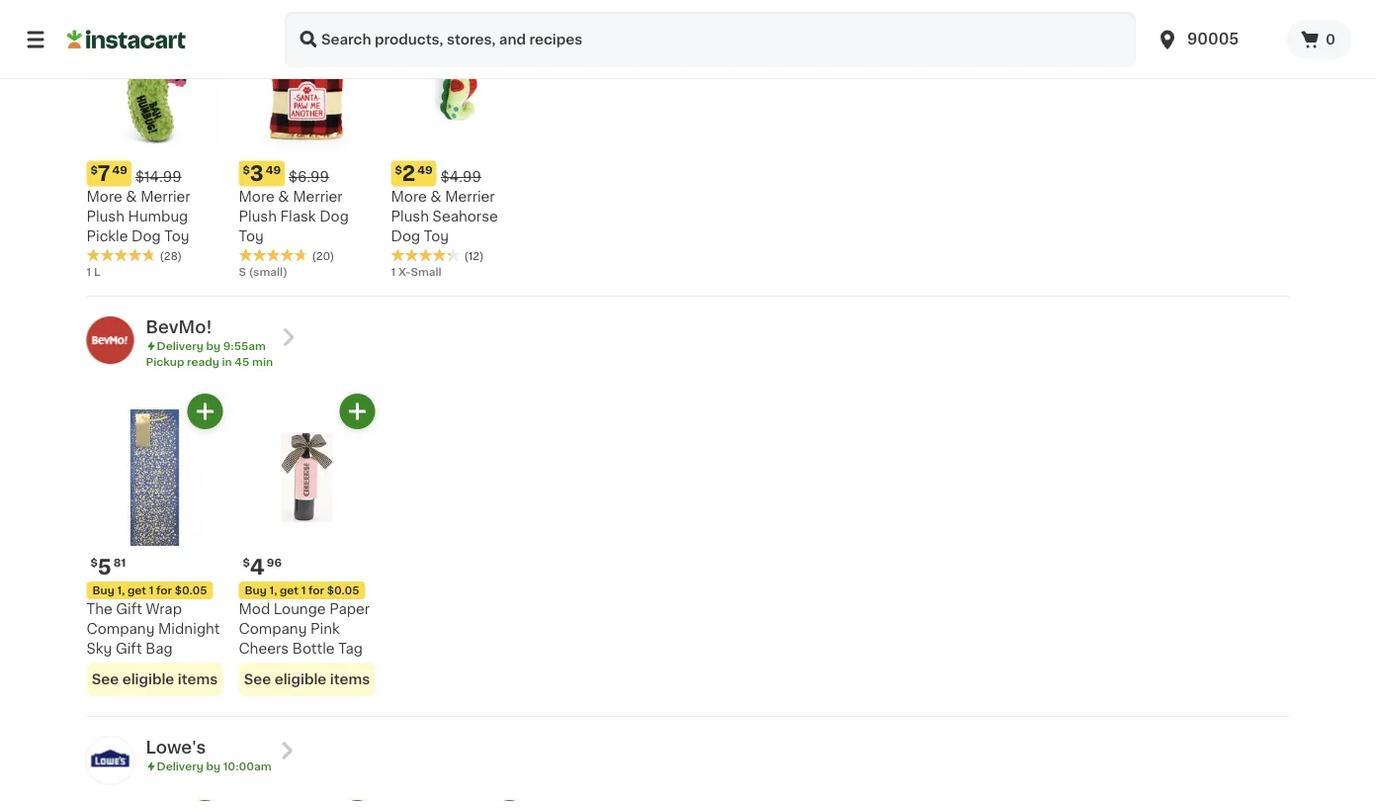 Task type: locate. For each thing, give the bounding box(es) containing it.
1 vertical spatial by
[[206, 761, 221, 772]]

1
[[87, 266, 91, 277], [391, 266, 396, 277], [149, 585, 154, 596], [301, 585, 306, 596]]

toy up s
[[239, 229, 264, 243]]

1 horizontal spatial see eligible items
[[244, 672, 370, 686]]

2 company from the left
[[239, 622, 307, 636]]

merrier
[[141, 189, 191, 203], [293, 189, 343, 203], [445, 189, 495, 203]]

1 horizontal spatial for
[[309, 585, 324, 596]]

1 buy 1, get 1 for $0.05 from the left
[[92, 585, 207, 596]]

merrier down '$6.99'
[[293, 189, 343, 203]]

more down the 7
[[87, 189, 122, 203]]

more
[[87, 189, 122, 203], [239, 189, 275, 203], [391, 189, 427, 203]]

1 buy from the left
[[92, 585, 115, 596]]

$ up more & merrier plush humbug pickle dog toy
[[91, 164, 98, 175]]

81
[[114, 557, 126, 568]]

0 horizontal spatial add image
[[193, 399, 218, 424]]

plush for 2
[[391, 209, 429, 223]]

2 eligible from the left
[[275, 672, 327, 686]]

0 horizontal spatial see
[[92, 672, 119, 686]]

0 horizontal spatial company
[[87, 622, 155, 636]]

more & merrier plush seahorse dog toy
[[391, 189, 498, 243]]

2 90005 button from the left
[[1156, 12, 1275, 67]]

company
[[87, 622, 155, 636], [239, 622, 307, 636]]

$0.05 for 4
[[327, 585, 360, 596]]

bottle
[[293, 642, 335, 656]]

merrier down $14.99 in the left of the page
[[141, 189, 191, 203]]

2 delivery from the top
[[157, 761, 204, 772]]

90005 button
[[1144, 12, 1287, 67], [1156, 12, 1275, 67]]

dog down humbug at the top left of the page
[[132, 229, 161, 243]]

1 plush from the left
[[87, 209, 125, 223]]

1 horizontal spatial get
[[280, 585, 299, 596]]

None search field
[[285, 12, 1137, 67]]

dog right flask
[[320, 209, 349, 223]]

lounge
[[274, 602, 326, 616]]

toy inside more & merrier plush humbug pickle dog toy
[[164, 229, 190, 243]]

plush down the 2
[[391, 209, 429, 223]]

plush for 7
[[87, 209, 125, 223]]

company inside 'the gift wrap company midnight sky gift bag'
[[87, 622, 155, 636]]

see eligible items
[[92, 672, 218, 686], [244, 672, 370, 686]]

49 right 3
[[266, 164, 281, 175]]

0 horizontal spatial get
[[128, 585, 146, 596]]

1 for from the left
[[156, 585, 172, 596]]

0 horizontal spatial toy
[[164, 229, 190, 243]]

buy for 4
[[245, 585, 267, 596]]

s (small)
[[239, 266, 288, 277]]

10:00am
[[223, 761, 272, 772]]

1 horizontal spatial buy
[[245, 585, 267, 596]]

1 get from the left
[[128, 585, 146, 596]]

by
[[206, 341, 221, 352], [206, 761, 221, 772]]

1 horizontal spatial toy
[[239, 229, 264, 243]]

0
[[1326, 33, 1336, 46]]

$
[[91, 164, 98, 175], [243, 164, 250, 175], [395, 164, 402, 175], [91, 557, 98, 568], [243, 557, 250, 568]]

2 see eligible items button from the left
[[239, 663, 375, 696]]

plush up pickle
[[87, 209, 125, 223]]

company up cheers
[[239, 622, 307, 636]]

for up lounge
[[309, 585, 324, 596]]

0 horizontal spatial buy 1, get 1 for $0.05
[[92, 585, 207, 596]]

0 horizontal spatial merrier
[[141, 189, 191, 203]]

more down 3
[[239, 189, 275, 203]]

plush inside more & merrier plush seahorse dog toy
[[391, 209, 429, 223]]

1 merrier from the left
[[141, 189, 191, 203]]

49 for 3
[[266, 164, 281, 175]]

delivery down the bevmo!
[[157, 341, 204, 352]]

2 horizontal spatial 49
[[418, 164, 433, 175]]

1 horizontal spatial eligible
[[275, 672, 327, 686]]

gift
[[116, 602, 142, 616], [116, 642, 142, 656]]

& for 2
[[431, 189, 442, 203]]

1, down $ 5 81
[[117, 585, 125, 596]]

more down the 2
[[391, 189, 427, 203]]

plush left flask
[[239, 209, 277, 223]]

1, for 5
[[117, 585, 125, 596]]

2 buy from the left
[[245, 585, 267, 596]]

49
[[112, 164, 127, 175], [266, 164, 281, 175], [418, 164, 433, 175]]

eligible down bag
[[122, 672, 174, 686]]

0 horizontal spatial items
[[178, 672, 218, 686]]

0 horizontal spatial &
[[126, 189, 137, 203]]

1 horizontal spatial buy 1, get 1 for $0.05
[[245, 585, 360, 596]]

0 horizontal spatial see eligible items
[[92, 672, 218, 686]]

items
[[178, 672, 218, 686], [330, 672, 370, 686]]

1 see from the left
[[92, 672, 119, 686]]

see eligible items for 5
[[92, 672, 218, 686]]

dog
[[320, 209, 349, 223], [132, 229, 161, 243], [391, 229, 420, 243]]

buy 1, get 1 for $0.05 for 4
[[245, 585, 360, 596]]

add image
[[345, 6, 370, 31], [345, 399, 370, 424]]

1 horizontal spatial company
[[239, 622, 307, 636]]

49 inside "$ 2 49"
[[418, 164, 433, 175]]

1,
[[117, 585, 125, 596], [269, 585, 277, 596]]

1 vertical spatial item carousel region
[[59, 394, 1289, 708]]

0 vertical spatial by
[[206, 341, 221, 352]]

delivery by 10:00am
[[157, 761, 272, 772]]

1 eligible from the left
[[122, 672, 174, 686]]

1 horizontal spatial items
[[330, 672, 370, 686]]

buy 1, get 1 for $0.05 up lounge
[[245, 585, 360, 596]]

for up wrap
[[156, 585, 172, 596]]

2 horizontal spatial more
[[391, 189, 427, 203]]

2 toy from the left
[[239, 229, 264, 243]]

& up flask
[[278, 189, 289, 203]]

1 up wrap
[[149, 585, 154, 596]]

gift right the the
[[116, 602, 142, 616]]

0 vertical spatial item carousel region
[[59, 0, 1289, 288]]

by left 10:00am
[[206, 761, 221, 772]]

$ inside $ 5 81
[[91, 557, 98, 568]]

company down the the
[[87, 622, 155, 636]]

2 $0.05 from the left
[[327, 585, 360, 596]]

items down tag
[[330, 672, 370, 686]]

1 left l
[[87, 266, 91, 277]]

3
[[250, 163, 264, 184]]

0 button
[[1287, 20, 1352, 59]]

1 toy from the left
[[164, 229, 190, 243]]

see for 5
[[92, 672, 119, 686]]

$ for 2
[[395, 164, 402, 175]]

delivery down lowe's
[[157, 761, 204, 772]]

1, down $ 4 96
[[269, 585, 277, 596]]

1 90005 button from the left
[[1144, 12, 1287, 67]]

49 right the 7
[[112, 164, 127, 175]]

buy for 5
[[92, 585, 115, 596]]

0 horizontal spatial $0.05
[[175, 585, 207, 596]]

see down sky
[[92, 672, 119, 686]]

get up lounge
[[280, 585, 299, 596]]

0 vertical spatial add image
[[345, 6, 370, 31]]

96
[[267, 557, 282, 568]]

1 horizontal spatial 49
[[266, 164, 281, 175]]

see eligible items button down bag
[[87, 663, 223, 696]]

delivery by 9:55am
[[157, 341, 266, 352]]

item carousel region containing 7
[[59, 0, 1289, 288]]

$ inside "$ 2 49"
[[395, 164, 402, 175]]

buy up mod on the left bottom of page
[[245, 585, 267, 596]]

lowe's
[[146, 739, 206, 756]]

company inside mod lounge paper company pink cheers bottle tag
[[239, 622, 307, 636]]

product group
[[239, 0, 375, 280], [391, 0, 528, 280], [87, 394, 223, 696], [239, 394, 375, 696]]

7
[[98, 163, 110, 184]]

2 1, from the left
[[269, 585, 277, 596]]

mod lounge paper company pink cheers bottle tag
[[239, 602, 370, 656]]

merrier inside more & merrier plush seahorse dog toy
[[445, 189, 495, 203]]

0 horizontal spatial buy
[[92, 585, 115, 596]]

buy
[[92, 585, 115, 596], [245, 585, 267, 596]]

1 delivery from the top
[[157, 341, 204, 352]]

1 horizontal spatial plush
[[239, 209, 277, 223]]

in
[[222, 356, 232, 367]]

1 vertical spatial add image
[[345, 399, 370, 424]]

product group containing 4
[[239, 394, 375, 696]]

seahorse
[[433, 209, 498, 223]]

see
[[92, 672, 119, 686], [244, 672, 271, 686]]

$ inside $ 3 49 $6.99 more & merrier plush flask dog toy
[[243, 164, 250, 175]]

plush
[[87, 209, 125, 223], [239, 209, 277, 223], [391, 209, 429, 223]]

1 items from the left
[[178, 672, 218, 686]]

0 horizontal spatial 1,
[[117, 585, 125, 596]]

2 item carousel region from the top
[[59, 394, 1289, 708]]

merrier up seahorse
[[445, 189, 495, 203]]

$ left $4.99
[[395, 164, 402, 175]]

1 more from the left
[[87, 189, 122, 203]]

$ 4 96
[[243, 556, 282, 577]]

buy 1, get 1 for $0.05 up wrap
[[92, 585, 207, 596]]

more & merrier plush humbug pickle dog toy
[[87, 189, 191, 243]]

0 horizontal spatial plush
[[87, 209, 125, 223]]

$ inside $ 7 49
[[91, 164, 98, 175]]

pink
[[311, 622, 340, 636]]

pickup
[[146, 356, 184, 367]]

49 inside $ 7 49
[[112, 164, 127, 175]]

0 horizontal spatial dog
[[132, 229, 161, 243]]

pickle
[[87, 229, 128, 243]]

1 horizontal spatial see
[[244, 672, 271, 686]]

$14.99
[[135, 170, 182, 183]]

get
[[128, 585, 146, 596], [280, 585, 299, 596]]

items for 4
[[330, 672, 370, 686]]

buy up the the
[[92, 585, 115, 596]]

2 items from the left
[[330, 672, 370, 686]]

3 49 from the left
[[418, 164, 433, 175]]

0 horizontal spatial 49
[[112, 164, 127, 175]]

1 49 from the left
[[112, 164, 127, 175]]

see eligible items button down bottle
[[239, 663, 375, 696]]

l
[[94, 266, 101, 277]]

0 vertical spatial delivery
[[157, 341, 204, 352]]

bag
[[146, 642, 173, 656]]

1 & from the left
[[126, 189, 137, 203]]

& down $ 7 49
[[126, 189, 137, 203]]

2 horizontal spatial dog
[[391, 229, 420, 243]]

merrier for 2
[[445, 189, 495, 203]]

$4.99
[[441, 170, 482, 183]]

1 vertical spatial add image
[[193, 399, 218, 424]]

toy down seahorse
[[424, 229, 449, 243]]

toy up the (28)
[[164, 229, 190, 243]]

1 1, from the left
[[117, 585, 125, 596]]

1 see eligible items from the left
[[92, 672, 218, 686]]

$0.05
[[175, 585, 207, 596], [327, 585, 360, 596]]

$ left 96
[[243, 557, 250, 568]]

2 merrier from the left
[[293, 189, 343, 203]]

3 plush from the left
[[391, 209, 429, 223]]

2 49 from the left
[[266, 164, 281, 175]]

2 see from the left
[[244, 672, 271, 686]]

49 right the 2
[[418, 164, 433, 175]]

more for 7
[[87, 189, 122, 203]]

3 toy from the left
[[424, 229, 449, 243]]

& inside more & merrier plush seahorse dog toy
[[431, 189, 442, 203]]

gift right sky
[[116, 642, 142, 656]]

2 for from the left
[[309, 585, 324, 596]]

for
[[156, 585, 172, 596], [309, 585, 324, 596]]

see eligible items button
[[87, 663, 223, 696], [239, 663, 375, 696]]

more inside more & merrier plush seahorse dog toy
[[391, 189, 427, 203]]

plush inside more & merrier plush humbug pickle dog toy
[[87, 209, 125, 223]]

get up wrap
[[128, 585, 146, 596]]

see eligible items down bottle
[[244, 672, 370, 686]]

0 horizontal spatial see eligible items button
[[87, 663, 223, 696]]

dog up x-
[[391, 229, 420, 243]]

1 horizontal spatial 1,
[[269, 585, 277, 596]]

$6.99
[[289, 170, 329, 183]]

1 x-small
[[391, 266, 442, 277]]

toy inside more & merrier plush seahorse dog toy
[[424, 229, 449, 243]]

1 company from the left
[[87, 622, 155, 636]]

(small)
[[249, 266, 288, 277]]

2 & from the left
[[278, 189, 289, 203]]

1 item carousel region from the top
[[59, 0, 1289, 288]]

more inside more & merrier plush humbug pickle dog toy
[[87, 189, 122, 203]]

2 more from the left
[[239, 189, 275, 203]]

&
[[126, 189, 137, 203], [278, 189, 289, 203], [431, 189, 442, 203]]

1 horizontal spatial &
[[278, 189, 289, 203]]

$ left 81
[[91, 557, 98, 568]]

humbug
[[128, 209, 188, 223]]

1 horizontal spatial merrier
[[293, 189, 343, 203]]

company for 5
[[87, 622, 155, 636]]

1 horizontal spatial see eligible items button
[[239, 663, 375, 696]]

lowe's image
[[87, 737, 134, 784]]

$ left '$6.99'
[[243, 164, 250, 175]]

49 inside $ 3 49 $6.99 more & merrier plush flask dog toy
[[266, 164, 281, 175]]

items for 5
[[178, 672, 218, 686]]

1 see eligible items button from the left
[[87, 663, 223, 696]]

by up pickup ready in 45 min
[[206, 341, 221, 352]]

2 by from the top
[[206, 761, 221, 772]]

1 $0.05 from the left
[[175, 585, 207, 596]]

& inside more & merrier plush humbug pickle dog toy
[[126, 189, 137, 203]]

see eligible items down bag
[[92, 672, 218, 686]]

3 & from the left
[[431, 189, 442, 203]]

2 horizontal spatial plush
[[391, 209, 429, 223]]

2 plush from the left
[[239, 209, 277, 223]]

2 horizontal spatial merrier
[[445, 189, 495, 203]]

$0.05 up wrap
[[175, 585, 207, 596]]

$ 2 49
[[395, 163, 433, 184]]

0 horizontal spatial for
[[156, 585, 172, 596]]

1 horizontal spatial $0.05
[[327, 585, 360, 596]]

eligible for 4
[[275, 672, 327, 686]]

toy
[[164, 229, 190, 243], [239, 229, 264, 243], [424, 229, 449, 243]]

items down the midnight
[[178, 672, 218, 686]]

eligible
[[122, 672, 174, 686], [275, 672, 327, 686]]

buy 1, get 1 for $0.05
[[92, 585, 207, 596], [245, 585, 360, 596]]

pickup ready in 45 min
[[146, 356, 273, 367]]

flask
[[280, 209, 316, 223]]

1 horizontal spatial more
[[239, 189, 275, 203]]

2 see eligible items from the left
[[244, 672, 370, 686]]

3 more from the left
[[391, 189, 427, 203]]

2 get from the left
[[280, 585, 299, 596]]

$0.05 for 5
[[175, 585, 207, 596]]

delivery
[[157, 341, 204, 352], [157, 761, 204, 772]]

delivery for delivery by 9:55am
[[157, 341, 204, 352]]

2 horizontal spatial &
[[431, 189, 442, 203]]

merrier inside more & merrier plush humbug pickle dog toy
[[141, 189, 191, 203]]

add image
[[498, 6, 522, 31], [193, 399, 218, 424]]

49 for 2
[[418, 164, 433, 175]]

& down "$ 2 49"
[[431, 189, 442, 203]]

item carousel region
[[59, 0, 1289, 288], [59, 394, 1289, 708]]

eligible down bottle
[[275, 672, 327, 686]]

1 vertical spatial delivery
[[157, 761, 204, 772]]

2 horizontal spatial toy
[[424, 229, 449, 243]]

0 vertical spatial add image
[[498, 6, 522, 31]]

★★★★★
[[87, 248, 156, 262], [87, 248, 156, 262], [239, 248, 308, 262], [239, 248, 308, 262], [391, 248, 460, 262], [391, 248, 460, 262]]

$0.05 up the paper
[[327, 585, 360, 596]]

see down cheers
[[244, 672, 271, 686]]

dog inside more & merrier plush humbug pickle dog toy
[[132, 229, 161, 243]]

3 merrier from the left
[[445, 189, 495, 203]]

0 horizontal spatial more
[[87, 189, 122, 203]]

1 by from the top
[[206, 341, 221, 352]]

(28)
[[160, 251, 182, 262]]

$ inside $ 4 96
[[243, 557, 250, 568]]

0 horizontal spatial eligible
[[122, 672, 174, 686]]

2 buy 1, get 1 for $0.05 from the left
[[245, 585, 360, 596]]

$ 7 49
[[91, 163, 127, 184]]

1 horizontal spatial dog
[[320, 209, 349, 223]]



Task type: vqa. For each thing, say whether or not it's contained in the screenshot.
add icon associated with 4
yes



Task type: describe. For each thing, give the bounding box(es) containing it.
instacart logo image
[[67, 28, 186, 51]]

$ for 7
[[91, 164, 98, 175]]

cheers
[[239, 642, 289, 656]]

$ 3 49 $6.99 more & merrier plush flask dog toy
[[239, 163, 349, 243]]

1, for 4
[[269, 585, 277, 596]]

company for 4
[[239, 622, 307, 636]]

sky
[[87, 642, 112, 656]]

wrap
[[146, 602, 182, 616]]

merrier for 7
[[141, 189, 191, 203]]

small
[[411, 266, 442, 277]]

by for 10:00am
[[206, 761, 221, 772]]

see eligible items for 4
[[244, 672, 370, 686]]

x-
[[398, 266, 411, 277]]

$ for 4
[[243, 557, 250, 568]]

1 horizontal spatial add image
[[498, 6, 522, 31]]

$ 5 81
[[91, 556, 126, 577]]

& for 7
[[126, 189, 137, 203]]

1 left x-
[[391, 266, 396, 277]]

1 l
[[87, 266, 101, 277]]

tag
[[338, 642, 363, 656]]

mod
[[239, 602, 270, 616]]

49 for 7
[[112, 164, 127, 175]]

plush inside $ 3 49 $6.99 more & merrier plush flask dog toy
[[239, 209, 277, 223]]

90005
[[1188, 32, 1239, 46]]

toy inside $ 3 49 $6.99 more & merrier plush flask dog toy
[[239, 229, 264, 243]]

2 add image from the top
[[345, 399, 370, 424]]

the gift wrap company midnight sky gift bag
[[87, 602, 220, 656]]

0 vertical spatial gift
[[116, 602, 142, 616]]

item carousel region containing 5
[[59, 394, 1289, 708]]

$ for 5
[[91, 557, 98, 568]]

5
[[98, 556, 112, 577]]

more inside $ 3 49 $6.99 more & merrier plush flask dog toy
[[239, 189, 275, 203]]

45
[[235, 356, 250, 367]]

9:55am
[[223, 341, 266, 352]]

get for 4
[[280, 585, 299, 596]]

merrier inside $ 3 49 $6.99 more & merrier plush flask dog toy
[[293, 189, 343, 203]]

for for 4
[[309, 585, 324, 596]]

midnight
[[158, 622, 220, 636]]

& inside $ 3 49 $6.99 more & merrier plush flask dog toy
[[278, 189, 289, 203]]

product group containing 3
[[239, 0, 375, 280]]

1 add image from the top
[[345, 6, 370, 31]]

1 up lounge
[[301, 585, 306, 596]]

for for 5
[[156, 585, 172, 596]]

(12)
[[464, 251, 484, 262]]

min
[[252, 356, 273, 367]]

product group containing 2
[[391, 0, 528, 280]]

bevmo!
[[146, 319, 212, 336]]

2
[[402, 163, 416, 184]]

eligible for 5
[[122, 672, 174, 686]]

product group containing 5
[[87, 394, 223, 696]]

the
[[87, 602, 113, 616]]

4
[[250, 556, 265, 577]]

buy 1, get 1 for $0.05 for 5
[[92, 585, 207, 596]]

see eligible items button for 4
[[239, 663, 375, 696]]

dog inside more & merrier plush seahorse dog toy
[[391, 229, 420, 243]]

ready
[[187, 356, 219, 367]]

bevmo! image
[[87, 316, 134, 364]]

more for 2
[[391, 189, 427, 203]]

$ for 3
[[243, 164, 250, 175]]

$2.49 original price: $4.99 element
[[391, 161, 528, 186]]

s
[[239, 266, 246, 277]]

get for 5
[[128, 585, 146, 596]]

1 vertical spatial gift
[[116, 642, 142, 656]]

Search field
[[285, 12, 1137, 67]]

dog inside $ 3 49 $6.99 more & merrier plush flask dog toy
[[320, 209, 349, 223]]

delivery for delivery by 10:00am
[[157, 761, 204, 772]]

(20)
[[312, 251, 335, 262]]

see eligible items button for 5
[[87, 663, 223, 696]]

$3.49 original price: $6.99 element
[[239, 161, 375, 186]]

see for 4
[[244, 672, 271, 686]]

by for 9:55am
[[206, 341, 221, 352]]

$7.49 original price: $14.99 element
[[87, 161, 223, 186]]

paper
[[330, 602, 370, 616]]



